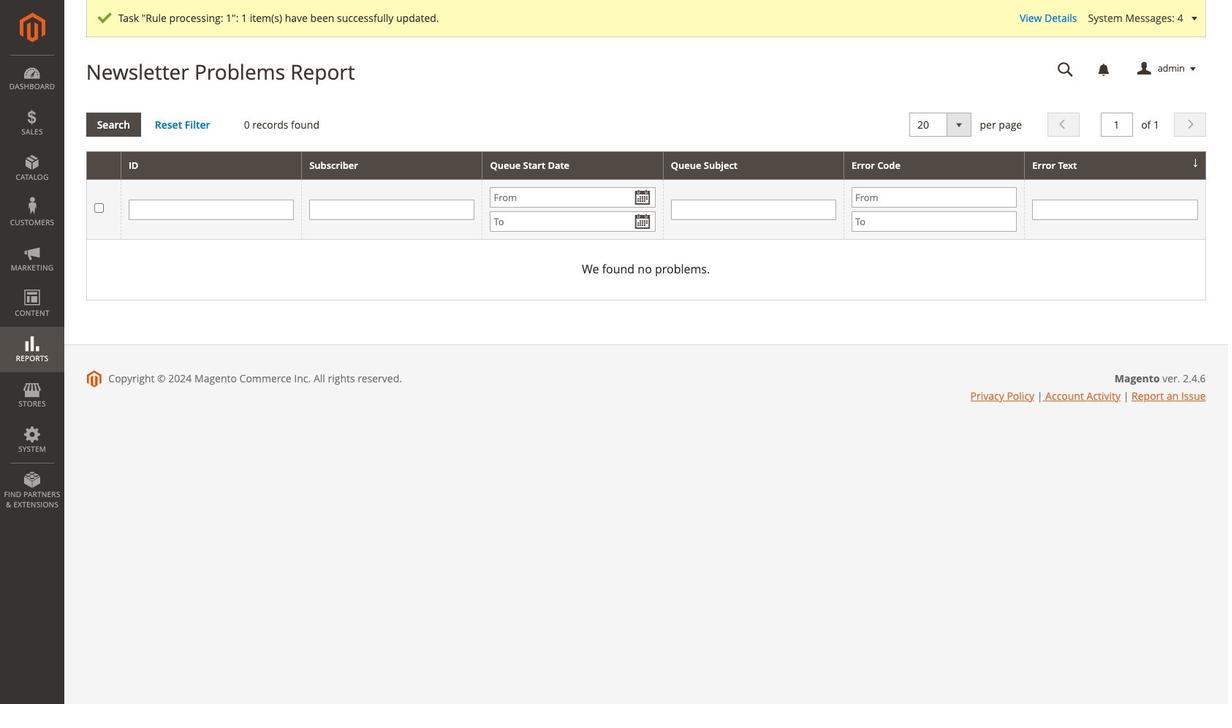 Task type: vqa. For each thing, say whether or not it's contained in the screenshot.
To text field
yes



Task type: locate. For each thing, give the bounding box(es) containing it.
To text field
[[490, 212, 656, 232], [852, 212, 1018, 232]]

None checkbox
[[94, 203, 104, 213]]

to text field for from text field
[[852, 212, 1018, 232]]

None text field
[[1101, 112, 1133, 137], [310, 200, 475, 220], [671, 200, 837, 220], [1101, 112, 1133, 137], [310, 200, 475, 220], [671, 200, 837, 220]]

2 to text field from the left
[[852, 212, 1018, 232]]

1 to text field from the left
[[490, 212, 656, 232]]

menu bar
[[0, 55, 64, 517]]

None text field
[[1048, 56, 1085, 82], [129, 200, 294, 220], [1033, 200, 1199, 220], [1048, 56, 1085, 82], [129, 200, 294, 220], [1033, 200, 1199, 220]]

0 horizontal spatial to text field
[[490, 212, 656, 232]]

to text field down from text field
[[852, 212, 1018, 232]]

1 horizontal spatial to text field
[[852, 212, 1018, 232]]

to text field down from text box
[[490, 212, 656, 232]]



Task type: describe. For each thing, give the bounding box(es) containing it.
From text field
[[852, 187, 1018, 208]]

to text field for from text box
[[490, 212, 656, 232]]

From text field
[[490, 187, 656, 208]]

magento admin panel image
[[19, 12, 45, 42]]



